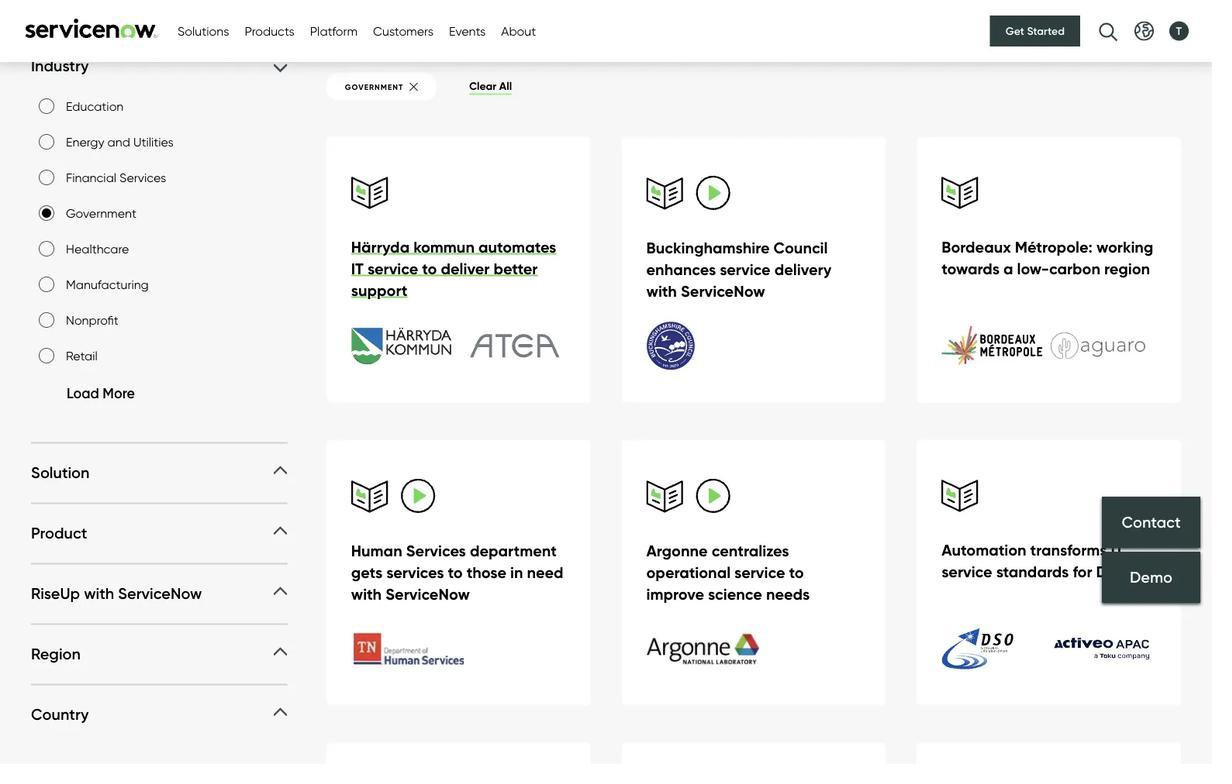 Task type: locate. For each thing, give the bounding box(es) containing it.
0 horizontal spatial it
[[351, 259, 364, 278]]

government
[[345, 82, 404, 92], [66, 205, 136, 220]]

platform button
[[310, 22, 358, 40]]

more
[[103, 384, 135, 401]]

0 horizontal spatial services
[[120, 169, 166, 184]]

automation
[[942, 540, 1026, 560]]

buckinghamshire
[[646, 238, 770, 257]]

service inside automation transforms it service standards for dso
[[942, 562, 992, 581]]

science
[[708, 585, 762, 604]]

harryda kommu image
[[351, 325, 452, 367], [458, 325, 559, 367]]

automation transforms it service standards for dso
[[942, 540, 1128, 581]]

solutions
[[178, 23, 229, 38]]

dso
[[1096, 562, 1128, 581]]

it up support
[[351, 259, 364, 278]]

industry
[[31, 56, 89, 75]]

servicenow down services
[[386, 585, 470, 604]]

to up needs
[[789, 563, 804, 582]]

0 horizontal spatial to
[[422, 259, 437, 278]]

2 horizontal spatial servicenow
[[681, 281, 765, 301]]

load more
[[67, 384, 135, 401]]

1 harryda kommu image from the left
[[351, 325, 452, 367]]

it
[[351, 259, 364, 278], [1111, 540, 1123, 560]]

1 vertical spatial services
[[406, 541, 466, 560]]

service inside härryda kommun automates it service to deliver better support
[[367, 259, 418, 278]]

buckinghamshire council enhances service delivery with servicenow
[[646, 238, 832, 301]]

1 horizontal spatial services
[[406, 541, 466, 560]]

enhances
[[646, 260, 716, 279]]

product button
[[31, 523, 287, 543]]

solution
[[31, 462, 90, 482]]

delivery
[[774, 260, 832, 279]]

it inside automation transforms it service standards for dso
[[1111, 540, 1123, 560]]

servicenow
[[681, 281, 765, 301], [118, 583, 202, 603], [386, 585, 470, 604]]

service for automation transforms it service standards for dso
[[942, 562, 992, 581]]

industry button
[[31, 55, 287, 75]]

0 vertical spatial it
[[351, 259, 364, 278]]

service down härryda
[[367, 259, 418, 278]]

to
[[422, 259, 437, 278], [448, 563, 463, 582], [789, 563, 804, 582]]

service
[[367, 259, 418, 278], [720, 260, 771, 279], [942, 562, 992, 581], [734, 563, 785, 582]]

healthcare option
[[39, 241, 54, 256]]

working
[[1096, 237, 1153, 256]]

manufacturing
[[66, 276, 149, 291]]

härryda kommun automates it service to deliver better support
[[351, 237, 556, 300]]

0 horizontal spatial with
[[84, 583, 114, 603]]

to inside human services department gets services to those in need with servicenow
[[448, 563, 463, 582]]

service inside buckinghamshire council enhances service delivery with servicenow
[[720, 260, 771, 279]]

1 horizontal spatial harryda kommu image
[[458, 325, 559, 367]]

with inside buckinghamshire council enhances service delivery with servicenow
[[646, 281, 677, 301]]

with down gets
[[351, 585, 382, 604]]

2 horizontal spatial to
[[789, 563, 804, 582]]

service down automation
[[942, 562, 992, 581]]

servicenow inside buckinghamshire council enhances service delivery with servicenow
[[681, 281, 765, 301]]

refine
[[31, 0, 84, 24]]

2 harryda kommu image from the left
[[458, 325, 559, 367]]

to inside härryda kommun automates it service to deliver better support
[[422, 259, 437, 278]]

servicenow down buckinghamshire
[[681, 281, 765, 301]]

financial services
[[66, 169, 166, 184]]

energy
[[66, 134, 104, 149]]

load
[[67, 384, 99, 401]]

get started link
[[990, 16, 1080, 47]]

customers button
[[373, 22, 433, 40]]

your matches: 23
[[326, 3, 574, 38]]

platform
[[310, 23, 358, 38]]

1 horizontal spatial servicenow
[[386, 585, 470, 604]]

service inside argonne centralizes operational service to improve science needs
[[734, 563, 785, 582]]

0 horizontal spatial servicenow
[[118, 583, 202, 603]]

0 horizontal spatial harryda kommu image
[[351, 325, 452, 367]]

deliver
[[441, 259, 490, 278]]

1 horizontal spatial bordeaux metropole image
[[1049, 325, 1150, 367]]

human
[[351, 541, 402, 560]]

services for human
[[406, 541, 466, 560]]

1 horizontal spatial government
[[345, 82, 404, 92]]

support
[[351, 281, 408, 300]]

utilities
[[133, 134, 174, 149]]

1 vertical spatial government
[[66, 205, 136, 220]]

riseup with servicenow
[[31, 583, 202, 603]]

1 horizontal spatial to
[[448, 563, 463, 582]]

riseup
[[31, 583, 80, 603]]

1 horizontal spatial dso image
[[1049, 628, 1150, 670]]

service down buckinghamshire
[[720, 260, 771, 279]]

government up healthcare
[[66, 205, 136, 220]]

with
[[646, 281, 677, 301], [84, 583, 114, 603], [351, 585, 382, 604]]

1 vertical spatial it
[[1111, 540, 1123, 560]]

solution button
[[31, 462, 287, 482]]

clear
[[469, 79, 497, 93]]

métropole:
[[1015, 237, 1093, 256]]

1 horizontal spatial it
[[1111, 540, 1123, 560]]

clear all link
[[469, 79, 512, 95]]

1 dso image from the left
[[942, 628, 1043, 670]]

2 horizontal spatial with
[[646, 281, 677, 301]]

centralizes
[[712, 541, 789, 560]]

region
[[1104, 259, 1150, 278]]

about
[[501, 23, 536, 38]]

service down centralizes at right
[[734, 563, 785, 582]]

manufacturing option
[[39, 276, 54, 292]]

tennessee dhs csm image
[[351, 625, 467, 673]]

servicenow inside "popup button"
[[118, 583, 202, 603]]

services down utilities
[[120, 169, 166, 184]]

with right riseup
[[84, 583, 114, 603]]

to left the those
[[448, 563, 463, 582]]

gets
[[351, 563, 382, 582]]

services up services
[[406, 541, 466, 560]]

0 horizontal spatial bordeaux metropole image
[[942, 325, 1043, 367]]

services inside human services department gets services to those in need with servicenow
[[406, 541, 466, 560]]

0 vertical spatial services
[[120, 169, 166, 184]]

services
[[386, 563, 444, 582]]

in
[[510, 563, 523, 582]]

0 horizontal spatial dso image
[[942, 628, 1043, 670]]

started
[[1027, 24, 1065, 38]]

servicenow down product "dropdown button"
[[118, 583, 202, 603]]

standards
[[996, 562, 1069, 581]]

all
[[499, 79, 512, 93]]

events
[[449, 23, 486, 38]]

education option
[[39, 98, 54, 113]]

1 horizontal spatial with
[[351, 585, 382, 604]]

it inside härryda kommun automates it service to deliver better support
[[351, 259, 364, 278]]

it up dso
[[1111, 540, 1123, 560]]

services
[[120, 169, 166, 184], [406, 541, 466, 560]]

with down the enhances
[[646, 281, 677, 301]]

0 vertical spatial government
[[345, 82, 404, 92]]

need
[[527, 563, 563, 582]]

load more button
[[39, 381, 135, 405]]

region
[[31, 644, 81, 663]]

energy and utilities option
[[39, 134, 54, 149]]

healthcare
[[66, 241, 129, 256]]

bordeaux metropole image
[[942, 325, 1043, 367], [1049, 325, 1150, 367]]

dso image
[[942, 628, 1043, 670], [1049, 628, 1150, 670]]

to down kommun
[[422, 259, 437, 278]]

buckinghamshire council image
[[646, 322, 763, 370]]

government down customers dropdown button
[[345, 82, 404, 92]]

retail option
[[39, 348, 54, 363]]

servicenow inside human services department gets services to those in need with servicenow
[[386, 585, 470, 604]]



Task type: vqa. For each thing, say whether or not it's contained in the screenshot.
the leftmost Harryda Kommu "image"
yes



Task type: describe. For each thing, give the bounding box(es) containing it.
services for financial
[[120, 169, 166, 184]]

argonne
[[646, 541, 708, 560]]

refine by:
[[31, 0, 114, 24]]

those
[[467, 563, 506, 582]]

kommun
[[413, 237, 475, 256]]

government option
[[39, 205, 54, 220]]

financial services option
[[39, 169, 54, 185]]

human services department gets services to those in need with servicenow
[[351, 541, 563, 604]]

automates
[[478, 237, 556, 256]]

better
[[494, 259, 538, 278]]

and
[[107, 134, 130, 149]]

country button
[[31, 704, 287, 724]]

with inside "popup button"
[[84, 583, 114, 603]]

for
[[1073, 562, 1092, 581]]

get started
[[1006, 24, 1065, 38]]

1 bordeaux metropole image from the left
[[942, 325, 1043, 367]]

solutions button
[[178, 22, 229, 40]]

to for service
[[422, 259, 437, 278]]

to inside argonne centralizes operational service to improve science needs
[[789, 563, 804, 582]]

2 dso image from the left
[[1049, 628, 1150, 670]]

products button
[[245, 22, 294, 40]]

by:
[[89, 0, 114, 24]]

retail
[[66, 348, 98, 363]]

matches:
[[407, 3, 537, 38]]

get
[[1006, 24, 1024, 38]]

product
[[31, 523, 87, 542]]

region button
[[31, 643, 287, 664]]

service for buckinghamshire council enhances service delivery with servicenow
[[720, 260, 771, 279]]

operational
[[646, 563, 731, 582]]

bordeaux
[[942, 237, 1011, 256]]

a
[[1003, 259, 1013, 278]]

servicenow image
[[23, 18, 159, 38]]

nonprofit
[[66, 312, 119, 327]]

needs
[[766, 585, 810, 604]]

products
[[245, 23, 294, 38]]

towards
[[942, 259, 1000, 278]]

customers
[[373, 23, 433, 38]]

with inside human services department gets services to those in need with servicenow
[[351, 585, 382, 604]]

riseup with servicenow button
[[31, 583, 287, 603]]

country
[[31, 704, 89, 724]]

to for services
[[448, 563, 463, 582]]

2 bordeaux metropole image from the left
[[1049, 325, 1150, 367]]

23
[[544, 3, 574, 38]]

service for argonne centralizes operational service to improve science needs
[[734, 563, 785, 582]]

improve
[[646, 585, 704, 604]]

clear all
[[469, 79, 512, 93]]

härryda
[[351, 237, 410, 256]]

carbon
[[1049, 259, 1100, 278]]

transforms
[[1030, 540, 1107, 560]]

education
[[66, 98, 123, 113]]

bordeaux métropole: working towards a low-carbon region
[[942, 237, 1153, 278]]

events button
[[449, 22, 486, 40]]

energy and utilities
[[66, 134, 174, 149]]

financial
[[66, 169, 116, 184]]

low-
[[1017, 259, 1049, 278]]

council
[[774, 238, 828, 257]]

department
[[470, 541, 557, 560]]

0 horizontal spatial government
[[66, 205, 136, 220]]

about button
[[501, 22, 536, 40]]

argonne centralizes operational service to improve science needs
[[646, 541, 810, 604]]

nonprofit option
[[39, 312, 54, 327]]

argonne – servicenow image
[[646, 625, 763, 673]]

your
[[326, 3, 400, 38]]



